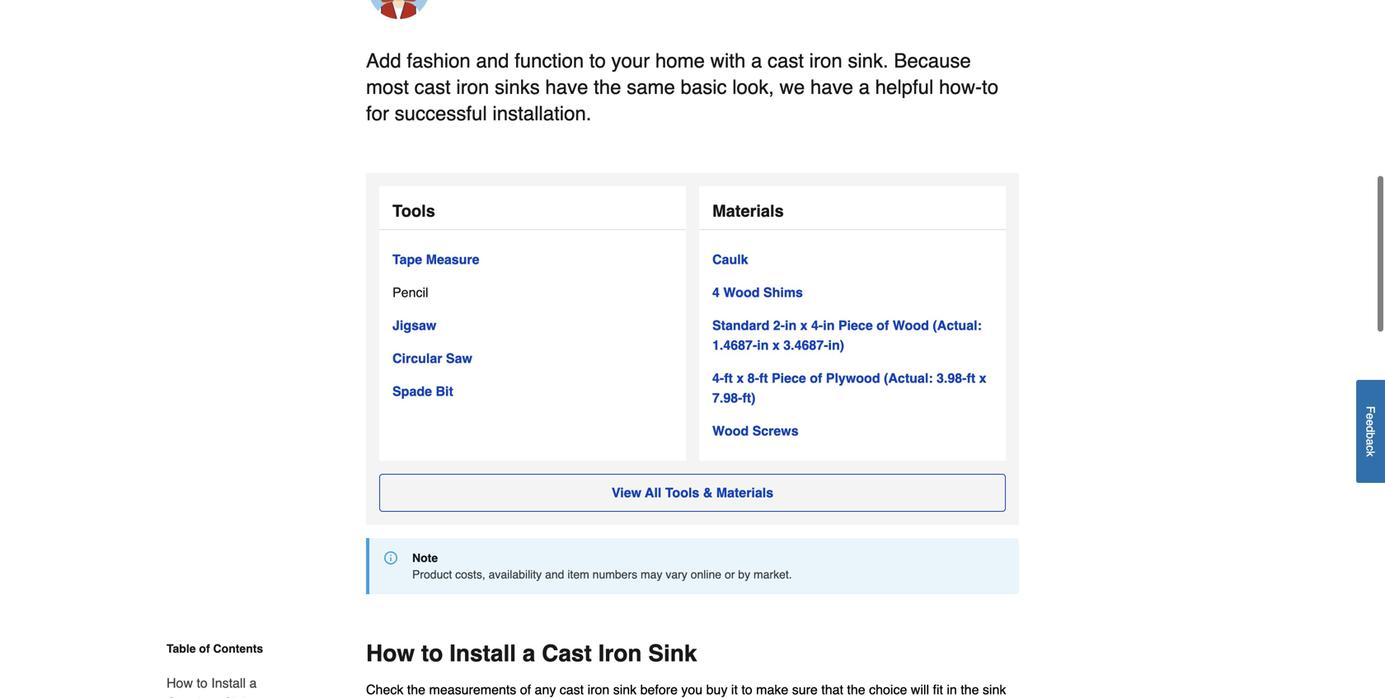 Task type: locate. For each thing, give the bounding box(es) containing it.
a up k
[[1365, 439, 1378, 446]]

ft
[[724, 371, 733, 386], [760, 371, 768, 386], [967, 371, 976, 386]]

how to install a cast iron sink
[[366, 641, 697, 667], [167, 676, 257, 699]]

before
[[641, 683, 678, 698]]

by
[[738, 568, 751, 582]]

0 horizontal spatial sink
[[224, 696, 249, 699]]

1 horizontal spatial have
[[811, 76, 854, 99]]

sink left before
[[613, 683, 637, 698]]

to
[[590, 50, 606, 72], [982, 76, 999, 99], [421, 641, 443, 667], [197, 676, 208, 691], [742, 683, 753, 698]]

any
[[535, 683, 556, 698]]

0 horizontal spatial have
[[546, 76, 588, 99]]

sink right fit
[[983, 683, 1007, 698]]

(actual: left 3.98-
[[884, 371, 933, 386]]

iron inside table of contents "element"
[[197, 696, 220, 699]]

0 horizontal spatial ft
[[724, 371, 733, 386]]

and up sinks
[[476, 50, 509, 72]]

or
[[725, 568, 735, 582]]

cast down table
[[167, 696, 194, 699]]

1 horizontal spatial piece
[[839, 318, 873, 333]]

iron right the any at the bottom of the page
[[588, 683, 610, 698]]

0 horizontal spatial how to install a cast iron sink
[[167, 676, 257, 699]]

sink up before
[[649, 641, 697, 667]]

a down sink.
[[859, 76, 870, 99]]

availability
[[489, 568, 542, 582]]

iron up successful
[[456, 76, 489, 99]]

iron down table of contents
[[197, 696, 220, 699]]

1 vertical spatial piece
[[772, 371, 807, 386]]

0 vertical spatial iron
[[598, 641, 642, 667]]

how to install a cast iron sink inside table of contents "element"
[[167, 676, 257, 699]]

of up 'plywood' at the right of the page
[[877, 318, 889, 333]]

fashion
[[407, 50, 471, 72]]

0 vertical spatial materials
[[713, 202, 784, 221]]

(actual:
[[933, 318, 982, 333], [884, 371, 933, 386]]

1 horizontal spatial 4-
[[812, 318, 823, 333]]

ft)
[[743, 391, 756, 406]]

x
[[801, 318, 808, 333], [773, 338, 780, 353], [737, 371, 744, 386], [980, 371, 987, 386]]

of right table
[[199, 643, 210, 656]]

how inside how to install a cast iron sink link
[[167, 676, 193, 691]]

tools
[[393, 202, 435, 221], [665, 485, 700, 501]]

0 horizontal spatial install
[[211, 676, 246, 691]]

e
[[1365, 414, 1378, 420], [1365, 420, 1378, 426]]

of inside check the measurements of any cast iron sink before you buy it to make sure that the choice will fit in the sink
[[520, 683, 531, 698]]

4
[[713, 285, 720, 300]]

d
[[1365, 426, 1378, 433]]

cast up the any at the bottom of the page
[[542, 641, 592, 667]]

1 horizontal spatial install
[[450, 641, 516, 667]]

market.
[[754, 568, 792, 582]]

contents
[[213, 643, 263, 656]]

install
[[450, 641, 516, 667], [211, 676, 246, 691]]

0 vertical spatial tools
[[393, 202, 435, 221]]

x down 2-
[[773, 338, 780, 353]]

1 vertical spatial install
[[211, 676, 246, 691]]

(actual: inside standard 2-in x 4-in piece of wood (actual: 1.4687-in x 3.4687-in)
[[933, 318, 982, 333]]

and
[[476, 50, 509, 72], [545, 568, 565, 582]]

2 horizontal spatial cast
[[768, 50, 804, 72]]

to inside table of contents "element"
[[197, 676, 208, 691]]

wood screws link
[[713, 422, 799, 441]]

1 horizontal spatial iron
[[588, 683, 610, 698]]

1 vertical spatial (actual:
[[884, 371, 933, 386]]

of inside "element"
[[199, 643, 210, 656]]

2 have from the left
[[811, 76, 854, 99]]

may
[[641, 568, 663, 582]]

e up "b"
[[1365, 420, 1378, 426]]

1 horizontal spatial ft
[[760, 371, 768, 386]]

0 vertical spatial 4-
[[812, 318, 823, 333]]

you
[[682, 683, 703, 698]]

0 horizontal spatial cast
[[415, 76, 451, 99]]

bit
[[436, 384, 453, 399]]

a up 'look,'
[[751, 50, 762, 72]]

0 horizontal spatial piece
[[772, 371, 807, 386]]

iron
[[810, 50, 843, 72], [456, 76, 489, 99], [588, 683, 610, 698]]

0 vertical spatial sink
[[649, 641, 697, 667]]

1 vertical spatial how
[[167, 676, 193, 691]]

iron left sink.
[[810, 50, 843, 72]]

0 vertical spatial (actual:
[[933, 318, 982, 333]]

install down contents
[[211, 676, 246, 691]]

cast
[[542, 641, 592, 667], [167, 696, 194, 699]]

0 horizontal spatial how
[[167, 676, 193, 691]]

0 vertical spatial and
[[476, 50, 509, 72]]

in)
[[829, 338, 845, 353]]

1 vertical spatial iron
[[456, 76, 489, 99]]

2 horizontal spatial ft
[[967, 371, 976, 386]]

cast down fashion
[[415, 76, 451, 99]]

sink down contents
[[224, 696, 249, 699]]

spade
[[393, 384, 432, 399]]

2 horizontal spatial iron
[[810, 50, 843, 72]]

cast up we
[[768, 50, 804, 72]]

add fashion and function to your home with a cast iron sink. because most cast iron sinks have the same basic look, we have a helpful how-to for successful installation.
[[366, 50, 999, 125]]

(actual: up 3.98-
[[933, 318, 982, 333]]

the right check
[[407, 683, 426, 698]]

cast right the any at the bottom of the page
[[560, 683, 584, 698]]

e up d
[[1365, 414, 1378, 420]]

1 vertical spatial 4-
[[713, 371, 724, 386]]

2 vertical spatial cast
[[560, 683, 584, 698]]

how to install a cast iron sink up the any at the bottom of the page
[[366, 641, 697, 667]]

most
[[366, 76, 409, 99]]

in
[[785, 318, 797, 333], [823, 318, 835, 333], [757, 338, 769, 353], [947, 683, 957, 698]]

tools up tape
[[393, 202, 435, 221]]

1 horizontal spatial cast
[[560, 683, 584, 698]]

have right we
[[811, 76, 854, 99]]

materials up caulk on the top of the page
[[713, 202, 784, 221]]

x up 3.4687-
[[801, 318, 808, 333]]

note product costs, availability and item numbers may vary online or by market.
[[412, 552, 792, 582]]

1 horizontal spatial tools
[[665, 485, 700, 501]]

tape measure
[[393, 252, 480, 267]]

4- up 3.4687-
[[812, 318, 823, 333]]

0 vertical spatial install
[[450, 641, 516, 667]]

iron up before
[[598, 641, 642, 667]]

1 vertical spatial how to install a cast iron sink
[[167, 676, 257, 699]]

sink
[[613, 683, 637, 698], [983, 683, 1007, 698]]

have
[[546, 76, 588, 99], [811, 76, 854, 99]]

basic
[[681, 76, 727, 99]]

1 horizontal spatial sink
[[983, 683, 1007, 698]]

0 horizontal spatial cast
[[167, 696, 194, 699]]

add
[[366, 50, 401, 72]]

0 horizontal spatial iron
[[456, 76, 489, 99]]

0 horizontal spatial iron
[[197, 696, 220, 699]]

1 vertical spatial tools
[[665, 485, 700, 501]]

the right that
[[847, 683, 866, 698]]

check
[[366, 683, 404, 698]]

0 horizontal spatial 4-
[[713, 371, 724, 386]]

2 vertical spatial iron
[[588, 683, 610, 698]]

cast
[[768, 50, 804, 72], [415, 76, 451, 99], [560, 683, 584, 698]]

how
[[366, 641, 415, 667], [167, 676, 193, 691]]

tape
[[393, 252, 422, 267]]

8-
[[748, 371, 760, 386]]

the down your
[[594, 76, 621, 99]]

2 e from the top
[[1365, 420, 1378, 426]]

fit
[[933, 683, 944, 698]]

how up check
[[366, 641, 415, 667]]

0 horizontal spatial tools
[[393, 202, 435, 221]]

materials
[[713, 202, 784, 221], [717, 485, 774, 501]]

piece up "in)" on the right of page
[[839, 318, 873, 333]]

3.4687-
[[784, 338, 829, 353]]

1 vertical spatial cast
[[167, 696, 194, 699]]

1 vertical spatial iron
[[197, 696, 220, 699]]

1 horizontal spatial and
[[545, 568, 565, 582]]

3.98-
[[937, 371, 967, 386]]

0 vertical spatial cast
[[542, 641, 592, 667]]

of left the any at the bottom of the page
[[520, 683, 531, 698]]

materials right &
[[717, 485, 774, 501]]

wood inside standard 2-in x 4-in piece of wood (actual: 1.4687-in x 3.4687-in)
[[893, 318, 929, 333]]

in right fit
[[947, 683, 957, 698]]

choice
[[869, 683, 908, 698]]

how to install a cast iron sink down table of contents
[[167, 676, 257, 699]]

note
[[412, 552, 438, 565]]

install up measurements at bottom left
[[450, 641, 516, 667]]

a down contents
[[249, 676, 257, 691]]

0 horizontal spatial sink
[[613, 683, 637, 698]]

1 horizontal spatial how to install a cast iron sink
[[366, 641, 697, 667]]

0 vertical spatial wood
[[724, 285, 760, 300]]

2-
[[774, 318, 785, 333]]

sink
[[649, 641, 697, 667], [224, 696, 249, 699]]

tools left &
[[665, 485, 700, 501]]

1 vertical spatial wood
[[893, 318, 929, 333]]

1 vertical spatial sink
[[224, 696, 249, 699]]

a up the any at the bottom of the page
[[523, 641, 536, 667]]

the
[[594, 76, 621, 99], [407, 683, 426, 698], [847, 683, 866, 698], [961, 683, 979, 698]]

and left item
[[545, 568, 565, 582]]

wood
[[724, 285, 760, 300], [893, 318, 929, 333], [713, 424, 749, 439]]

4- up the 7.98-
[[713, 371, 724, 386]]

0 vertical spatial piece
[[839, 318, 873, 333]]

table of contents element
[[147, 641, 271, 699]]

sure
[[792, 683, 818, 698]]

of down 3.4687-
[[810, 371, 823, 386]]

piece right 8- at the right of the page
[[772, 371, 807, 386]]

x right 3.98-
[[980, 371, 987, 386]]

1 horizontal spatial iron
[[598, 641, 642, 667]]

the right fit
[[961, 683, 979, 698]]

1 horizontal spatial how
[[366, 641, 415, 667]]

in inside check the measurements of any cast iron sink before you buy it to make sure that the choice will fit in the sink
[[947, 683, 957, 698]]

0 horizontal spatial and
[[476, 50, 509, 72]]

have down function
[[546, 76, 588, 99]]

1 vertical spatial and
[[545, 568, 565, 582]]

how down table
[[167, 676, 193, 691]]



Task type: describe. For each thing, give the bounding box(es) containing it.
function
[[515, 50, 584, 72]]

cast inside how to install a cast iron sink link
[[167, 696, 194, 699]]

1 vertical spatial cast
[[415, 76, 451, 99]]

buy
[[707, 683, 728, 698]]

caulk link
[[713, 250, 749, 270]]

piece inside 4-ft x 8-ft piece of plywood (actual: 3.98-ft x 7.98-ft)
[[772, 371, 807, 386]]

4- inside 4-ft x 8-ft piece of plywood (actual: 3.98-ft x 7.98-ft)
[[713, 371, 724, 386]]

it
[[732, 683, 738, 698]]

make
[[756, 683, 789, 698]]

for
[[366, 102, 389, 125]]

4 wood shims link
[[713, 283, 803, 303]]

0 vertical spatial iron
[[810, 50, 843, 72]]

will
[[911, 683, 930, 698]]

1.4687-
[[713, 338, 757, 353]]

measurements
[[429, 683, 517, 698]]

2 vertical spatial wood
[[713, 424, 749, 439]]

piece inside standard 2-in x 4-in piece of wood (actual: 1.4687-in x 3.4687-in)
[[839, 318, 873, 333]]

0 vertical spatial cast
[[768, 50, 804, 72]]

circular saw
[[393, 351, 473, 366]]

installation.
[[493, 102, 592, 125]]

that
[[822, 683, 844, 698]]

b
[[1365, 433, 1378, 439]]

sinks
[[495, 76, 540, 99]]

7.98-
[[713, 391, 743, 406]]

measure
[[426, 252, 480, 267]]

because
[[894, 50, 971, 72]]

1 horizontal spatial sink
[[649, 641, 697, 667]]

all
[[645, 485, 662, 501]]

sink.
[[848, 50, 889, 72]]

how-
[[939, 76, 982, 99]]

pencil
[[393, 285, 429, 300]]

standard
[[713, 318, 770, 333]]

of inside standard 2-in x 4-in piece of wood (actual: 1.4687-in x 3.4687-in)
[[877, 318, 889, 333]]

successful
[[395, 102, 487, 125]]

online
[[691, 568, 722, 582]]

4 wood shims
[[713, 285, 803, 300]]

vary
[[666, 568, 688, 582]]

4-ft x 8-ft piece of plywood (actual: 3.98-ft x 7.98-ft) link
[[713, 369, 993, 408]]

a inside "element"
[[249, 676, 257, 691]]

0 vertical spatial how to install a cast iron sink
[[366, 641, 697, 667]]

0 vertical spatial how
[[366, 641, 415, 667]]

caulk
[[713, 252, 749, 267]]

tape measure link
[[393, 250, 480, 270]]

the inside add fashion and function to your home with a cast iron sink. because most cast iron sinks have the same basic look, we have a helpful how-to for successful installation.
[[594, 76, 621, 99]]

and inside the note product costs, availability and item numbers may vary online or by market.
[[545, 568, 565, 582]]

helpful
[[876, 76, 934, 99]]

k
[[1365, 451, 1378, 457]]

info image
[[384, 552, 398, 565]]

shims
[[764, 285, 803, 300]]

2 sink from the left
[[983, 683, 1007, 698]]

4- inside standard 2-in x 4-in piece of wood (actual: 1.4687-in x 3.4687-in)
[[812, 318, 823, 333]]

cast inside check the measurements of any cast iron sink before you buy it to make sure that the choice will fit in the sink
[[560, 683, 584, 698]]

1 horizontal spatial cast
[[542, 641, 592, 667]]

your
[[612, 50, 650, 72]]

costs,
[[455, 568, 486, 582]]

saw
[[446, 351, 473, 366]]

4-ft x 8-ft piece of plywood (actual: 3.98-ft x 7.98-ft)
[[713, 371, 987, 406]]

plywood
[[826, 371, 881, 386]]

1 sink from the left
[[613, 683, 637, 698]]

jigsaw
[[393, 318, 437, 333]]

item
[[568, 568, 590, 582]]

check the measurements of any cast iron sink before you buy it to make sure that the choice will fit in the sink
[[366, 683, 1007, 699]]

3 ft from the left
[[967, 371, 976, 386]]

f e e d b a c k button
[[1357, 380, 1386, 483]]

f
[[1365, 407, 1378, 414]]

in up "in)" on the right of page
[[823, 318, 835, 333]]

1 vertical spatial materials
[[717, 485, 774, 501]]

spade bit link
[[393, 382, 453, 402]]

numbers
[[593, 568, 638, 582]]

table of contents
[[167, 643, 263, 656]]

of inside 4-ft x 8-ft piece of plywood (actual: 3.98-ft x 7.98-ft)
[[810, 371, 823, 386]]

in up 3.4687-
[[785, 318, 797, 333]]

1 have from the left
[[546, 76, 588, 99]]

circular saw link
[[393, 349, 473, 369]]

a inside button
[[1365, 439, 1378, 446]]

2 ft from the left
[[760, 371, 768, 386]]

circular
[[393, 351, 442, 366]]

wood screws
[[713, 424, 799, 439]]

jigsaw link
[[393, 316, 437, 336]]

iron inside check the measurements of any cast iron sink before you buy it to make sure that the choice will fit in the sink
[[588, 683, 610, 698]]

&
[[703, 485, 713, 501]]

standard 2-in x 4-in piece of wood (actual: 1.4687-in x 3.4687-in) link
[[713, 316, 993, 356]]

sink inside table of contents "element"
[[224, 696, 249, 699]]

in down "standard"
[[757, 338, 769, 353]]

screws
[[753, 424, 799, 439]]

and inside add fashion and function to your home with a cast iron sink. because most cast iron sinks have the same basic look, we have a helpful how-to for successful installation.
[[476, 50, 509, 72]]

we
[[780, 76, 805, 99]]

view all tools & materials
[[612, 485, 774, 501]]

c
[[1365, 446, 1378, 452]]

with
[[711, 50, 746, 72]]

how to install a cast iron sink link
[[167, 664, 271, 699]]

spade bit
[[393, 384, 453, 399]]

product
[[412, 568, 452, 582]]

to inside check the measurements of any cast iron sink before you buy it to make sure that the choice will fit in the sink
[[742, 683, 753, 698]]

(actual: inside 4-ft x 8-ft piece of plywood (actual: 3.98-ft x 7.98-ft)
[[884, 371, 933, 386]]

table
[[167, 643, 196, 656]]

1 ft from the left
[[724, 371, 733, 386]]

install inside table of contents "element"
[[211, 676, 246, 691]]

same
[[627, 76, 675, 99]]

view
[[612, 485, 642, 501]]

1 e from the top
[[1365, 414, 1378, 420]]

f e e d b a c k
[[1365, 407, 1378, 457]]

home
[[656, 50, 705, 72]]

look,
[[733, 76, 774, 99]]

standard 2-in x 4-in piece of wood (actual: 1.4687-in x 3.4687-in)
[[713, 318, 982, 353]]

x left 8- at the right of the page
[[737, 371, 744, 386]]



Task type: vqa. For each thing, say whether or not it's contained in the screenshot.
the Screws
yes



